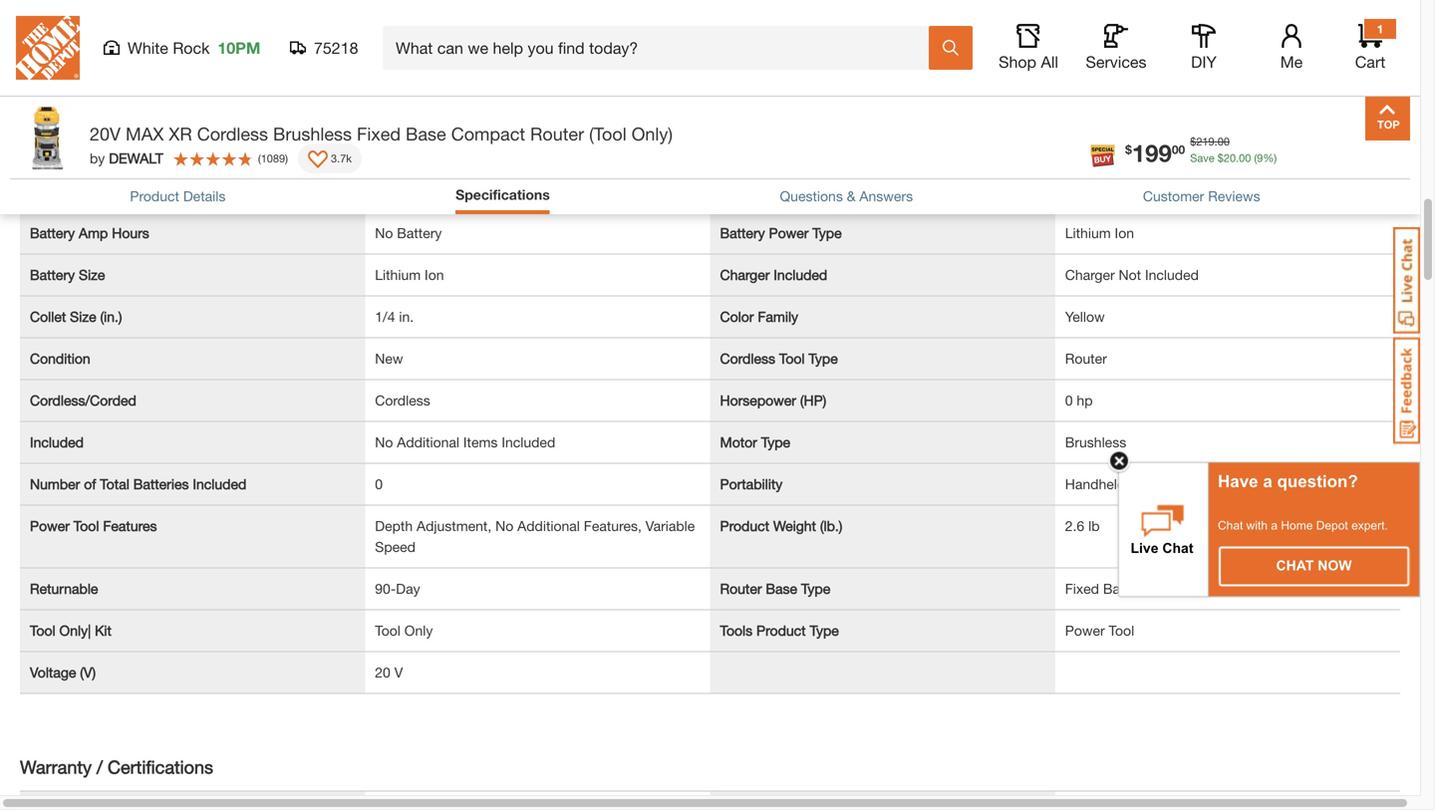 Task type: describe. For each thing, give the bounding box(es) containing it.
size for battery
[[79, 267, 105, 283]]

product image image
[[15, 107, 80, 171]]

product width (in.)
[[30, 43, 146, 60]]

1 vertical spatial batteries
[[133, 476, 189, 492]]

0 vertical spatial additional
[[397, 434, 460, 451]]

family
[[758, 308, 799, 325]]

no for no battery
[[375, 225, 393, 241]]

have
[[1219, 472, 1259, 491]]

collet
[[30, 308, 66, 325]]

reviews
[[1209, 189, 1261, 205]]

horsepower
[[720, 392, 797, 409]]

battery amp hours
[[30, 225, 149, 241]]

0 horizontal spatial router
[[531, 124, 584, 146]]

1
[[1378, 22, 1384, 36]]

1 horizontal spatial batteries
[[720, 183, 776, 199]]

depot
[[1317, 519, 1349, 533]]

product for product depth (in.)
[[30, 1, 79, 18]]

tool for power tool
[[1109, 623, 1135, 639]]

rock
[[173, 38, 210, 57]]

battery size
[[30, 267, 105, 283]]

adjustment,
[[417, 518, 492, 534]]

new
[[375, 350, 403, 367]]

specifications
[[456, 187, 550, 204]]

charger included
[[720, 267, 828, 283]]

0 vertical spatial a
[[1264, 472, 1273, 491]]

1 vertical spatial lithium ion
[[375, 267, 444, 283]]

feedback link image
[[1394, 337, 1421, 445]]

amp
[[79, 225, 108, 241]]

cart
[[1356, 52, 1386, 71]]

no additional items included
[[375, 434, 556, 451]]

no for no additional items included
[[375, 434, 393, 451]]

1 horizontal spatial 00
[[1218, 136, 1231, 149]]

router for router base type
[[720, 581, 762, 597]]

20v
[[90, 124, 121, 146]]

75218
[[314, 38, 358, 57]]

motor
[[720, 434, 758, 451]]

voltage
[[30, 664, 76, 681]]

power for power tool features
[[30, 518, 70, 534]]

top button
[[1366, 97, 1411, 142]]

returnable
[[30, 581, 98, 597]]

75218 button
[[290, 38, 359, 58]]

1 vertical spatial a
[[1272, 519, 1278, 533]]

by dewalt
[[90, 151, 163, 167]]

cordless tool type
[[720, 350, 838, 367]]

depth inside depth adjustment, no additional features, variable speed
[[375, 518, 413, 534]]

9
[[1258, 153, 1264, 165]]

horsepower (hp)
[[720, 392, 827, 409]]

battery for battery amp hours
[[30, 225, 75, 241]]

now
[[1319, 558, 1353, 574]]

0 vertical spatial details
[[20, 135, 74, 157]]

questions
[[780, 189, 843, 205]]

warranty
[[20, 757, 92, 778]]

only)
[[632, 124, 673, 146]]

0 horizontal spatial cordless
[[197, 124, 268, 146]]

(lb.)
[[821, 518, 843, 534]]

only|
[[59, 623, 91, 639]]

tool only
[[375, 623, 433, 639]]

compact
[[451, 124, 526, 146]]

the home depot logo image
[[16, 16, 80, 80]]

1 horizontal spatial fixed
[[1066, 581, 1100, 597]]

me
[[1281, 52, 1304, 71]]

20 v
[[375, 664, 403, 681]]

1 horizontal spatial ion
[[1115, 225, 1135, 241]]

type for tool
[[809, 350, 838, 367]]

2.6
[[1066, 518, 1085, 534]]

$ for 199
[[1126, 143, 1133, 157]]

0 vertical spatial power
[[769, 225, 809, 241]]

1/4
[[375, 308, 395, 325]]

total
[[100, 476, 129, 492]]

(in.) for collet size (in.)
[[100, 308, 122, 325]]

battery for battery power type
[[720, 225, 765, 241]]

with
[[1247, 519, 1268, 533]]

What can we help you find today? search field
[[396, 27, 928, 69]]

depth adjustment, no additional features, variable speed
[[375, 518, 695, 555]]

weight
[[774, 518, 817, 534]]

product details
[[130, 189, 226, 205]]

battery for battery size
[[30, 267, 75, 283]]

tool left only
[[375, 623, 401, 639]]

all
[[1042, 52, 1059, 71]]

power tool
[[1066, 623, 1135, 639]]

customer
[[1144, 189, 1205, 205]]

$ 219 . 00 save $ 20 . 00 ( 9 %)
[[1191, 136, 1278, 165]]

router base type
[[720, 581, 831, 597]]

answers
[[860, 189, 914, 205]]

90-
[[375, 581, 396, 597]]

chat now link
[[1221, 548, 1409, 586]]

2.6 lb
[[1066, 518, 1100, 534]]

0 vertical spatial .
[[1215, 136, 1218, 149]]

(hp)
[[801, 392, 827, 409]]

v
[[395, 664, 403, 681]]

1 horizontal spatial details
[[183, 189, 226, 205]]

features
[[103, 518, 157, 534]]

color
[[720, 308, 754, 325]]

3.7k
[[331, 153, 352, 166]]

type for power
[[813, 225, 842, 241]]

battery power type
[[720, 225, 842, 241]]

diy
[[1192, 52, 1217, 71]]

0 horizontal spatial base
[[406, 124, 446, 146]]

product depth (in.)
[[30, 1, 147, 18]]

(tool
[[589, 124, 627, 146]]

(v)
[[80, 664, 96, 681]]

chat with a home depot expert.
[[1219, 519, 1389, 533]]

1 horizontal spatial .
[[1237, 153, 1240, 165]]

tools product type
[[720, 623, 839, 639]]

5.817
[[375, 43, 410, 60]]

question?
[[1278, 472, 1359, 491]]

width
[[83, 43, 120, 60]]

max
[[126, 124, 164, 146]]



Task type: locate. For each thing, give the bounding box(es) containing it.
day
[[396, 581, 420, 597]]

0 horizontal spatial details
[[20, 135, 74, 157]]

2 horizontal spatial router
[[1066, 350, 1108, 367]]

base for fixed base
[[1104, 581, 1135, 597]]

$ right save
[[1218, 153, 1224, 165]]

1 horizontal spatial (
[[1255, 153, 1258, 165]]

no right adjustment,
[[496, 518, 514, 534]]

( left )
[[258, 153, 261, 166]]

size right collet
[[70, 308, 96, 325]]

1 horizontal spatial base
[[766, 581, 798, 597]]

1 vertical spatial details
[[183, 189, 226, 205]]

00 inside $ 199 00
[[1173, 143, 1186, 157]]

in.
[[399, 308, 414, 325]]

0 vertical spatial ion
[[1115, 225, 1135, 241]]

lithium ion down no battery
[[375, 267, 444, 283]]

0 horizontal spatial lithium
[[375, 267, 421, 283]]

$ 199 00
[[1126, 140, 1186, 168]]

2 vertical spatial router
[[720, 581, 762, 597]]

charger for charger included
[[720, 267, 770, 283]]

batteries right total
[[133, 476, 189, 492]]

1 charger from the left
[[720, 267, 770, 283]]

00 right 219 on the right
[[1218, 136, 1231, 149]]

chat
[[1277, 558, 1315, 574]]

only
[[405, 623, 433, 639]]

number of total batteries included
[[30, 476, 247, 492]]

product up "product width (in.)"
[[30, 1, 79, 18]]

0 vertical spatial no
[[375, 225, 393, 241]]

0 horizontal spatial brushless
[[273, 124, 352, 146]]

1 vertical spatial additional
[[518, 518, 580, 534]]

cordless down "new"
[[375, 392, 431, 409]]

depth
[[83, 1, 121, 18], [375, 518, 413, 534]]

additional left features,
[[518, 518, 580, 534]]

1 horizontal spatial brushless
[[1066, 434, 1127, 451]]

power for power tool
[[1066, 623, 1106, 639]]

specifications button
[[456, 185, 550, 210], [456, 185, 550, 206]]

tool for cordless tool type
[[780, 350, 805, 367]]

0 horizontal spatial ion
[[425, 267, 444, 283]]

battery up collet
[[30, 267, 75, 283]]

1 vertical spatial brushless
[[1066, 434, 1127, 451]]

lb
[[1089, 518, 1100, 534]]

product for product weight (lb.)
[[720, 518, 770, 534]]

219
[[1197, 136, 1215, 149]]

color family
[[720, 308, 799, 325]]

1 horizontal spatial additional
[[518, 518, 580, 534]]

fixed up power tool
[[1066, 581, 1100, 597]]

1 vertical spatial depth
[[375, 518, 413, 534]]

$ for 219
[[1191, 136, 1197, 149]]

2 vertical spatial power
[[1066, 623, 1106, 639]]

0 vertical spatial lithium
[[1066, 225, 1112, 241]]

number
[[30, 476, 80, 492]]

details down xr
[[183, 189, 226, 205]]

router for router
[[1066, 350, 1108, 367]]

(in.) down the battery size
[[100, 308, 122, 325]]

2 horizontal spatial base
[[1104, 581, 1135, 597]]

0 left 'hp'
[[1066, 392, 1074, 409]]

charger for charger not included
[[1066, 267, 1116, 283]]

2 horizontal spatial cordless
[[720, 350, 776, 367]]

router left the (tool
[[531, 124, 584, 146]]

a right with
[[1272, 519, 1278, 533]]

type right motor
[[762, 434, 791, 451]]

90-day
[[375, 581, 420, 597]]

charger up color
[[720, 267, 770, 283]]

$ up save
[[1191, 136, 1197, 149]]

brushless up handheld
[[1066, 434, 1127, 451]]

1 horizontal spatial charger
[[1066, 267, 1116, 283]]

20 left v
[[375, 664, 391, 681]]

lithium ion up not
[[1066, 225, 1135, 241]]

services button
[[1085, 24, 1149, 72]]

additional inside depth adjustment, no additional features, variable speed
[[518, 518, 580, 534]]

0 horizontal spatial power
[[30, 518, 70, 534]]

dewalt
[[109, 151, 163, 167]]

(in.)
[[125, 1, 147, 18], [124, 43, 146, 60], [100, 308, 122, 325]]

10pm
[[218, 38, 261, 57]]

depth up the width
[[83, 1, 121, 18]]

motor type
[[720, 434, 791, 451]]

no up 1/4
[[375, 225, 393, 241]]

diy button
[[1173, 24, 1237, 72]]

00 left save
[[1173, 143, 1186, 157]]

cart 1
[[1356, 22, 1386, 71]]

2 vertical spatial cordless
[[375, 392, 431, 409]]

collet size (in.)
[[30, 308, 122, 325]]

(in.) up the white on the top left of the page
[[125, 1, 147, 18]]

1 horizontal spatial power
[[769, 225, 809, 241]]

( inside $ 219 . 00 save $ 20 . 00 ( 9 %)
[[1255, 153, 1258, 165]]

ion down no battery
[[425, 267, 444, 283]]

&
[[847, 189, 856, 205]]

battery up in.
[[397, 225, 442, 241]]

tool only| kit
[[30, 623, 112, 639]]

type for base
[[802, 581, 831, 597]]

1 horizontal spatial router
[[720, 581, 762, 597]]

questions & answers
[[780, 189, 914, 205]]

batteries
[[720, 183, 776, 199], [133, 476, 189, 492]]

lithium up charger not included
[[1066, 225, 1112, 241]]

(
[[1255, 153, 1258, 165], [258, 153, 261, 166]]

0 vertical spatial 20
[[1224, 153, 1237, 165]]

customer reviews
[[1144, 189, 1261, 205]]

0 up speed on the left
[[375, 476, 383, 492]]

tool for power tool features
[[74, 518, 99, 534]]

1 horizontal spatial 0
[[1066, 392, 1074, 409]]

20 right save
[[1224, 153, 1237, 165]]

1 horizontal spatial depth
[[375, 518, 413, 534]]

fixed down 5.817
[[357, 124, 401, 146]]

0 vertical spatial depth
[[83, 1, 121, 18]]

base up tools product type
[[766, 581, 798, 597]]

1 vertical spatial (in.)
[[124, 43, 146, 60]]

base for router base type
[[766, 581, 798, 597]]

1 vertical spatial 20
[[375, 664, 391, 681]]

2 vertical spatial (in.)
[[100, 308, 122, 325]]

services
[[1086, 52, 1147, 71]]

0 vertical spatial lithium ion
[[1066, 225, 1135, 241]]

2 charger from the left
[[1066, 267, 1116, 283]]

additional left items
[[397, 434, 460, 451]]

2 vertical spatial no
[[496, 518, 514, 534]]

0 horizontal spatial 20
[[375, 664, 391, 681]]

(in.) right the width
[[124, 43, 146, 60]]

details left by
[[20, 135, 74, 157]]

5.817 in
[[375, 43, 425, 60]]

product down dewalt
[[130, 189, 179, 205]]

type up tools product type
[[802, 581, 831, 597]]

0 horizontal spatial 0
[[375, 476, 383, 492]]

certifications
[[108, 757, 213, 778]]

cordless for cordless tool type
[[720, 350, 776, 367]]

2 horizontal spatial $
[[1218, 153, 1224, 165]]

2 horizontal spatial 00
[[1240, 153, 1252, 165]]

cordless/corded
[[30, 392, 136, 409]]

199
[[1133, 140, 1173, 168]]

type for product
[[810, 623, 839, 639]]

product for product details
[[130, 189, 179, 205]]

0 horizontal spatial $
[[1126, 143, 1133, 157]]

tool left only|
[[30, 623, 56, 639]]

tool down of on the left bottom of page
[[74, 518, 99, 534]]

tool down fixed base
[[1109, 623, 1135, 639]]

power
[[769, 225, 809, 241], [30, 518, 70, 534], [1066, 623, 1106, 639]]

0 horizontal spatial fixed
[[357, 124, 401, 146]]

size for collet
[[70, 308, 96, 325]]

0 horizontal spatial (
[[258, 153, 261, 166]]

( left %)
[[1255, 153, 1258, 165]]

0 vertical spatial 0
[[1066, 392, 1074, 409]]

0 vertical spatial fixed
[[357, 124, 401, 146]]

$ inside $ 199 00
[[1126, 143, 1133, 157]]

charger left not
[[1066, 267, 1116, 283]]

. up customer reviews
[[1215, 136, 1218, 149]]

0 vertical spatial (in.)
[[125, 1, 147, 18]]

0 vertical spatial size
[[79, 267, 105, 283]]

0 vertical spatial batteries
[[720, 183, 776, 199]]

$ left save
[[1126, 143, 1133, 157]]

handheld
[[1066, 476, 1126, 492]]

size down amp
[[79, 267, 105, 283]]

cordless for cordless
[[375, 392, 431, 409]]

have a question?
[[1219, 472, 1359, 491]]

power down questions
[[769, 225, 809, 241]]

in
[[414, 43, 425, 60]]

type down router base type
[[810, 623, 839, 639]]

0 horizontal spatial batteries
[[133, 476, 189, 492]]

product left the width
[[30, 43, 79, 60]]

1 horizontal spatial $
[[1191, 136, 1197, 149]]

ion up not
[[1115, 225, 1135, 241]]

type up (hp)
[[809, 350, 838, 367]]

product for product width (in.)
[[30, 43, 79, 60]]

no down "new"
[[375, 434, 393, 451]]

shop all button
[[997, 24, 1061, 72]]

batteries up battery power type
[[720, 183, 776, 199]]

base
[[406, 124, 446, 146], [766, 581, 798, 597], [1104, 581, 1135, 597]]

)
[[285, 153, 288, 166]]

router up tools
[[720, 581, 762, 597]]

chat now
[[1277, 558, 1353, 574]]

product
[[30, 1, 79, 18], [30, 43, 79, 60], [130, 189, 179, 205], [720, 518, 770, 534], [757, 623, 806, 639]]

0 vertical spatial cordless
[[197, 124, 268, 146]]

no
[[375, 225, 393, 241], [375, 434, 393, 451], [496, 518, 514, 534]]

1 vertical spatial 0
[[375, 476, 383, 492]]

chat
[[1219, 519, 1244, 533]]

live chat image
[[1394, 227, 1421, 334]]

battery left amp
[[30, 225, 75, 241]]

shop all
[[999, 52, 1059, 71]]

yellow
[[1066, 308, 1106, 325]]

white
[[128, 38, 168, 57]]

20 inside $ 219 . 00 save $ 20 . 00 ( 9 %)
[[1224, 153, 1237, 165]]

base up power tool
[[1104, 581, 1135, 597]]

1 vertical spatial fixed
[[1066, 581, 1100, 597]]

items
[[464, 434, 498, 451]]

hours
[[112, 225, 149, 241]]

1 vertical spatial no
[[375, 434, 393, 451]]

warranty / certifications
[[20, 757, 213, 778]]

(in.) for product depth (in.)
[[125, 1, 147, 18]]

0 horizontal spatial depth
[[83, 1, 121, 18]]

router down yellow
[[1066, 350, 1108, 367]]

of
[[84, 476, 96, 492]]

00 left 9
[[1240, 153, 1252, 165]]

shop
[[999, 52, 1037, 71]]

condition
[[30, 350, 90, 367]]

product down router base type
[[757, 623, 806, 639]]

1 vertical spatial size
[[70, 308, 96, 325]]

0
[[1066, 392, 1074, 409], [375, 476, 383, 492]]

1 vertical spatial router
[[1066, 350, 1108, 367]]

cordless up horsepower
[[720, 350, 776, 367]]

0 horizontal spatial 00
[[1173, 143, 1186, 157]]

2 horizontal spatial power
[[1066, 623, 1106, 639]]

power down the number
[[30, 518, 70, 534]]

1 horizontal spatial lithium
[[1066, 225, 1112, 241]]

base left compact
[[406, 124, 446, 146]]

battery up the charger included
[[720, 225, 765, 241]]

type down questions
[[813, 225, 842, 241]]

power down fixed base
[[1066, 623, 1106, 639]]

1 vertical spatial cordless
[[720, 350, 776, 367]]

1 horizontal spatial 20
[[1224, 153, 1237, 165]]

by
[[90, 151, 105, 167]]

0 horizontal spatial charger
[[720, 267, 770, 283]]

not
[[1119, 267, 1142, 283]]

1 horizontal spatial lithium ion
[[1066, 225, 1135, 241]]

product weight (lb.)
[[720, 518, 843, 534]]

1 vertical spatial lithium
[[375, 267, 421, 283]]

(in.) for product width (in.)
[[124, 43, 146, 60]]

1 vertical spatial power
[[30, 518, 70, 534]]

0 for 0 hp
[[1066, 392, 1074, 409]]

0 vertical spatial brushless
[[273, 124, 352, 146]]

display image
[[308, 152, 328, 171]]

0 horizontal spatial .
[[1215, 136, 1218, 149]]

lithium ion
[[1066, 225, 1135, 241], [375, 267, 444, 283]]

no inside depth adjustment, no additional features, variable speed
[[496, 518, 514, 534]]

tool
[[780, 350, 805, 367], [74, 518, 99, 534], [30, 623, 56, 639], [375, 623, 401, 639], [1109, 623, 1135, 639]]

0 for 0
[[375, 476, 383, 492]]

tool down 'family'
[[780, 350, 805, 367]]

/
[[97, 757, 103, 778]]

depth up speed on the left
[[375, 518, 413, 534]]

. left 9
[[1237, 153, 1240, 165]]

brushless
[[273, 124, 352, 146], [1066, 434, 1127, 451]]

router
[[531, 124, 584, 146], [1066, 350, 1108, 367], [720, 581, 762, 597]]

0 horizontal spatial additional
[[397, 434, 460, 451]]

additional
[[397, 434, 460, 451], [518, 518, 580, 534]]

0 vertical spatial router
[[531, 124, 584, 146]]

1 horizontal spatial cordless
[[375, 392, 431, 409]]

1/4 in.
[[375, 308, 414, 325]]

xr
[[169, 124, 192, 146]]

0 horizontal spatial lithium ion
[[375, 267, 444, 283]]

expert.
[[1352, 519, 1389, 533]]

( 1089 )
[[258, 153, 288, 166]]

battery
[[30, 225, 75, 241], [397, 225, 442, 241], [720, 225, 765, 241], [30, 267, 75, 283]]

a right have
[[1264, 472, 1273, 491]]

1 vertical spatial .
[[1237, 153, 1240, 165]]

product down portability
[[720, 518, 770, 534]]

brushless up display icon
[[273, 124, 352, 146]]

cordless up 1089
[[197, 124, 268, 146]]

00
[[1218, 136, 1231, 149], [1173, 143, 1186, 157], [1240, 153, 1252, 165]]

.
[[1215, 136, 1218, 149], [1237, 153, 1240, 165]]

1 vertical spatial ion
[[425, 267, 444, 283]]

lithium up 1/4 in.
[[375, 267, 421, 283]]



Task type: vqa. For each thing, say whether or not it's contained in the screenshot.
20 inside the $ 219 . 00 Save $ 20 . 00 ( 9 %)
yes



